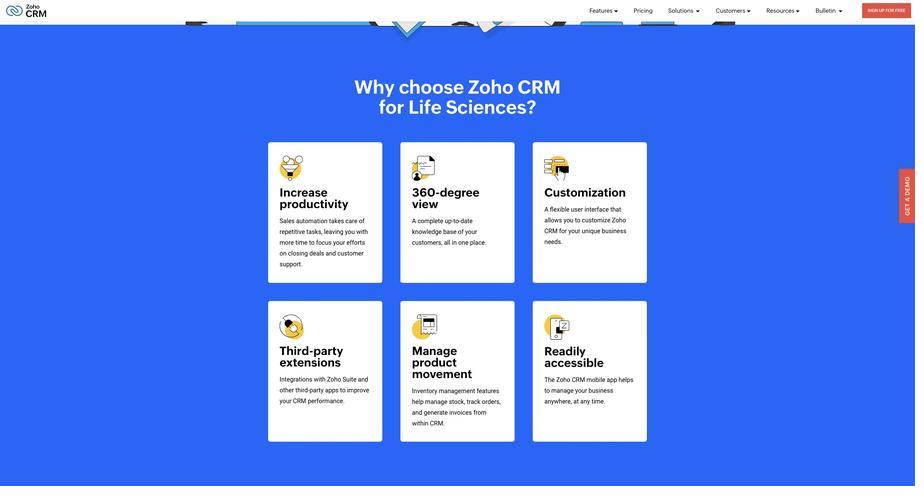 Task type: describe. For each thing, give the bounding box(es) containing it.
for inside why choose zoho crm for life sciences?
[[379, 97, 405, 118]]

increase productivity
[[280, 186, 349, 211]]

sales
[[280, 218, 295, 225]]

readily accessible
[[545, 345, 604, 370]]

generate
[[424, 410, 448, 417]]

help
[[412, 399, 424, 406]]

extensions
[[280, 356, 341, 370]]

automation
[[296, 218, 328, 225]]

productivity
[[280, 198, 349, 211]]

suite
[[343, 376, 357, 384]]

base
[[443, 228, 457, 236]]

third-
[[296, 387, 310, 394]]

manage
[[412, 345, 457, 358]]

helps
[[619, 377, 634, 384]]

inventory management features help manage stock, track orders, and generate invoices from within crm.
[[412, 388, 501, 428]]

product
[[412, 356, 457, 370]]

of inside 'sales automation takes care of repetitive tasks, leaving you with more time to focus your efforts on closing deals and customer support.'
[[359, 218, 365, 225]]

the
[[545, 377, 555, 384]]

resources
[[767, 7, 795, 14]]

care
[[346, 218, 358, 225]]

you inside 'sales automation takes care of repetitive tasks, leaving you with more time to focus your efforts on closing deals and customer support.'
[[345, 228, 355, 236]]

and inside integrations with zoho suite and other third-party apps to improve your crm performance.
[[358, 376, 368, 384]]

other
[[280, 387, 294, 394]]

tasks,
[[307, 228, 323, 236]]

bulletin link
[[816, 0, 843, 21]]

track
[[467, 399, 481, 406]]

pricing link
[[634, 0, 653, 21]]

manage product movement
[[412, 345, 472, 381]]

solutions link
[[668, 0, 701, 21]]

degree
[[440, 186, 480, 199]]

orders,
[[482, 399, 501, 406]]

flexible
[[550, 206, 570, 213]]

zoho inside a flexible user interface that allows you to customize zoho crm for your unique business needs.
[[612, 217, 626, 224]]

customize
[[582, 217, 611, 224]]

sign up for free
[[868, 8, 906, 13]]

accessible
[[545, 357, 604, 370]]

get a demo
[[905, 177, 911, 216]]

a complete up-to-date knowledge base of your customers, all in one place.
[[412, 218, 487, 247]]

customization
[[545, 186, 626, 199]]

takes
[[329, 218, 344, 225]]

with inside 'sales automation takes care of repetitive tasks, leaving you with more time to focus your efforts on closing deals and customer support.'
[[357, 228, 368, 236]]

party inside integrations with zoho suite and other third-party apps to improve your crm performance.
[[310, 387, 324, 394]]

your inside a complete up-to-date knowledge base of your customers, all in one place.
[[465, 228, 477, 236]]

art image
[[180, 0, 736, 93]]

with inside integrations with zoho suite and other third-party apps to improve your crm performance.
[[314, 376, 326, 384]]

360-degree view
[[412, 186, 480, 211]]

that
[[611, 206, 622, 213]]

for
[[886, 8, 895, 13]]

user
[[571, 206, 583, 213]]

crm.
[[430, 420, 445, 428]]

sciences?
[[446, 97, 537, 118]]

in
[[452, 239, 457, 247]]

inventory
[[412, 388, 437, 395]]

for inside a flexible user interface that allows you to customize zoho crm for your unique business needs.
[[559, 228, 567, 235]]

crm inside integrations with zoho suite and other third-party apps to improve your crm performance.
[[293, 398, 306, 405]]

place.
[[470, 239, 487, 247]]

closing
[[288, 250, 308, 257]]

deals
[[310, 250, 324, 257]]

customer
[[338, 250, 364, 257]]

to inside 'sales automation takes care of repetitive tasks, leaving you with more time to focus your efforts on closing deals and customer support.'
[[309, 239, 315, 247]]

why choose zoho crm for life sciences?
[[355, 76, 561, 118]]

any
[[581, 398, 590, 406]]

pricing
[[634, 7, 653, 14]]

integrations with zoho suite and other third-party apps to improve your crm performance.
[[280, 376, 369, 405]]

time.
[[592, 398, 606, 406]]

features
[[477, 388, 500, 395]]



Task type: vqa. For each thing, say whether or not it's contained in the screenshot.
Up
yes



Task type: locate. For each thing, give the bounding box(es) containing it.
zoho inside the zoho crm mobile app helps to manage your business anywhere, at any time.
[[557, 377, 571, 384]]

to right apps
[[340, 387, 346, 394]]

on
[[280, 250, 287, 257]]

crm
[[518, 76, 561, 98], [545, 228, 558, 235], [572, 377, 585, 384], [293, 398, 306, 405]]

of right the care
[[359, 218, 365, 225]]

a left complete
[[412, 218, 416, 225]]

your down other
[[280, 398, 292, 405]]

0 vertical spatial for
[[379, 97, 405, 118]]

customers
[[716, 7, 746, 14]]

of right base in the left of the page
[[458, 228, 464, 236]]

2 horizontal spatial and
[[412, 410, 422, 417]]

support.
[[280, 261, 303, 268]]

and up improve
[[358, 376, 368, 384]]

business down customize
[[602, 228, 627, 235]]

business inside a flexible user interface that allows you to customize zoho crm for your unique business needs.
[[602, 228, 627, 235]]

1 vertical spatial with
[[314, 376, 326, 384]]

leaving
[[324, 228, 344, 236]]

readily
[[545, 345, 586, 359]]

0 vertical spatial and
[[326, 250, 336, 257]]

to-
[[454, 218, 461, 225]]

1 horizontal spatial with
[[357, 228, 368, 236]]

1 vertical spatial a
[[545, 206, 549, 213]]

invoices
[[450, 410, 472, 417]]

anywhere,
[[545, 398, 572, 406]]

and down help
[[412, 410, 422, 417]]

view
[[412, 198, 438, 211]]

party up performance.
[[310, 387, 324, 394]]

choose
[[399, 76, 464, 98]]

business
[[602, 228, 627, 235], [589, 388, 614, 395]]

party
[[314, 345, 343, 358], [310, 387, 324, 394]]

get
[[905, 204, 911, 216]]

manage up generate
[[425, 399, 448, 406]]

business inside the zoho crm mobile app helps to manage your business anywhere, at any time.
[[589, 388, 614, 395]]

why
[[355, 76, 395, 98]]

to down 'the' at the bottom right of the page
[[545, 388, 550, 395]]

up-
[[445, 218, 454, 225]]

1 horizontal spatial and
[[358, 376, 368, 384]]

your inside 'sales automation takes care of repetitive tasks, leaving you with more time to focus your efforts on closing deals and customer support.'
[[333, 239, 345, 247]]

1 horizontal spatial of
[[458, 228, 464, 236]]

1 horizontal spatial you
[[564, 217, 574, 224]]

demo
[[905, 177, 911, 196]]

increase
[[280, 186, 328, 199]]

free
[[896, 8, 906, 13]]

party inside third-party extensions
[[314, 345, 343, 358]]

to inside a flexible user interface that allows you to customize zoho crm for your unique business needs.
[[575, 217, 581, 224]]

0 horizontal spatial for
[[379, 97, 405, 118]]

resources link
[[767, 0, 801, 21]]

1 vertical spatial you
[[345, 228, 355, 236]]

0 horizontal spatial of
[[359, 218, 365, 225]]

2 vertical spatial and
[[412, 410, 422, 417]]

features
[[590, 7, 613, 14]]

1 horizontal spatial for
[[559, 228, 567, 235]]

you
[[564, 217, 574, 224], [345, 228, 355, 236]]

your down leaving
[[333, 239, 345, 247]]

zoho inside integrations with zoho suite and other third-party apps to improve your crm performance.
[[327, 376, 341, 384]]

a up get
[[905, 198, 911, 202]]

bulletin
[[816, 7, 837, 14]]

of inside a complete up-to-date knowledge base of your customers, all in one place.
[[458, 228, 464, 236]]

to
[[575, 217, 581, 224], [309, 239, 315, 247], [340, 387, 346, 394], [545, 388, 550, 395]]

solutions
[[668, 7, 695, 14]]

within
[[412, 420, 429, 428]]

the zoho crm mobile app helps to manage your business anywhere, at any time.
[[545, 377, 634, 406]]

1 horizontal spatial manage
[[552, 388, 574, 395]]

0 vertical spatial manage
[[552, 388, 574, 395]]

app
[[607, 377, 617, 384]]

your inside the zoho crm mobile app helps to manage your business anywhere, at any time.
[[576, 388, 587, 395]]

0 vertical spatial you
[[564, 217, 574, 224]]

to inside integrations with zoho suite and other third-party apps to improve your crm performance.
[[340, 387, 346, 394]]

0 horizontal spatial with
[[314, 376, 326, 384]]

management
[[439, 388, 475, 395]]

you down user
[[564, 217, 574, 224]]

to right time
[[309, 239, 315, 247]]

1 horizontal spatial a
[[545, 206, 549, 213]]

a for customization
[[545, 206, 549, 213]]

crm inside the zoho crm mobile app helps to manage your business anywhere, at any time.
[[572, 377, 585, 384]]

0 vertical spatial party
[[314, 345, 343, 358]]

all
[[444, 239, 451, 247]]

0 horizontal spatial manage
[[425, 399, 448, 406]]

customers,
[[412, 239, 443, 247]]

1 vertical spatial party
[[310, 387, 324, 394]]

focus
[[316, 239, 332, 247]]

your down the date
[[465, 228, 477, 236]]

2 horizontal spatial a
[[905, 198, 911, 202]]

repetitive
[[280, 228, 305, 236]]

of
[[359, 218, 365, 225], [458, 228, 464, 236]]

up
[[880, 8, 885, 13]]

at
[[574, 398, 579, 406]]

your up any
[[576, 388, 587, 395]]

a up allows
[[545, 206, 549, 213]]

from
[[474, 410, 487, 417]]

stock,
[[449, 399, 465, 406]]

your left 'unique'
[[569, 228, 581, 235]]

needs.
[[545, 238, 563, 246]]

efforts
[[347, 239, 365, 247]]

a flexible user interface that allows you to customize zoho crm for your unique business needs.
[[545, 206, 627, 246]]

0 horizontal spatial you
[[345, 228, 355, 236]]

complete
[[418, 218, 443, 225]]

third-
[[280, 345, 314, 358]]

you down the care
[[345, 228, 355, 236]]

0 vertical spatial of
[[359, 218, 365, 225]]

you inside a flexible user interface that allows you to customize zoho crm for your unique business needs.
[[564, 217, 574, 224]]

1 vertical spatial for
[[559, 228, 567, 235]]

1 vertical spatial of
[[458, 228, 464, 236]]

manage up 'anywhere,'
[[552, 388, 574, 395]]

360-
[[412, 186, 440, 199]]

and down focus on the left of the page
[[326, 250, 336, 257]]

for up "needs."
[[559, 228, 567, 235]]

one
[[459, 239, 469, 247]]

apps
[[325, 387, 339, 394]]

and
[[326, 250, 336, 257], [358, 376, 368, 384], [412, 410, 422, 417]]

mobile
[[587, 377, 606, 384]]

business up time.
[[589, 388, 614, 395]]

zoho inside why choose zoho crm for life sciences?
[[468, 76, 514, 98]]

with up apps
[[314, 376, 326, 384]]

1 vertical spatial manage
[[425, 399, 448, 406]]

life
[[409, 97, 442, 118]]

a inside a complete up-to-date knowledge base of your customers, all in one place.
[[412, 218, 416, 225]]

interface
[[585, 206, 609, 213]]

0 vertical spatial a
[[905, 198, 911, 202]]

and inside inventory management features help manage stock, track orders, and generate invoices from within crm.
[[412, 410, 422, 417]]

and inside 'sales automation takes care of repetitive tasks, leaving you with more time to focus your efforts on closing deals and customer support.'
[[326, 250, 336, 257]]

1 vertical spatial business
[[589, 388, 614, 395]]

time
[[296, 239, 308, 247]]

0 horizontal spatial and
[[326, 250, 336, 257]]

date
[[461, 218, 473, 225]]

crm inside why choose zoho crm for life sciences?
[[518, 76, 561, 98]]

your inside integrations with zoho suite and other third-party apps to improve your crm performance.
[[280, 398, 292, 405]]

crm inside a flexible user interface that allows you to customize zoho crm for your unique business needs.
[[545, 228, 558, 235]]

your inside a flexible user interface that allows you to customize zoho crm for your unique business needs.
[[569, 228, 581, 235]]

manage inside inventory management features help manage stock, track orders, and generate invoices from within crm.
[[425, 399, 448, 406]]

zoho crm logo image
[[6, 2, 47, 19]]

0 vertical spatial business
[[602, 228, 627, 235]]

with up efforts
[[357, 228, 368, 236]]

a for 360-degree view
[[412, 218, 416, 225]]

to inside the zoho crm mobile app helps to manage your business anywhere, at any time.
[[545, 388, 550, 395]]

third-party extensions
[[280, 345, 343, 370]]

to down user
[[575, 217, 581, 224]]

for left 'life'
[[379, 97, 405, 118]]

0 horizontal spatial a
[[412, 218, 416, 225]]

a inside 'link'
[[905, 198, 911, 202]]

1 vertical spatial and
[[358, 376, 368, 384]]

improve
[[347, 387, 369, 394]]

manage inside the zoho crm mobile app helps to manage your business anywhere, at any time.
[[552, 388, 574, 395]]

allows
[[545, 217, 562, 224]]

unique
[[582, 228, 601, 235]]

integrations
[[280, 376, 313, 384]]

sales automation takes care of repetitive tasks, leaving you with more time to focus your efforts on closing deals and customer support.
[[280, 218, 368, 268]]

0 vertical spatial with
[[357, 228, 368, 236]]

party up suite
[[314, 345, 343, 358]]

knowledge
[[412, 228, 442, 236]]

a inside a flexible user interface that allows you to customize zoho crm for your unique business needs.
[[545, 206, 549, 213]]

performance.
[[308, 398, 345, 405]]

2 vertical spatial a
[[412, 218, 416, 225]]

movement
[[412, 368, 472, 381]]

more
[[280, 239, 294, 247]]

sign
[[868, 8, 879, 13]]

zoho
[[468, 76, 514, 98], [612, 217, 626, 224], [327, 376, 341, 384], [557, 377, 571, 384]]

get a demo link
[[900, 169, 916, 224]]



